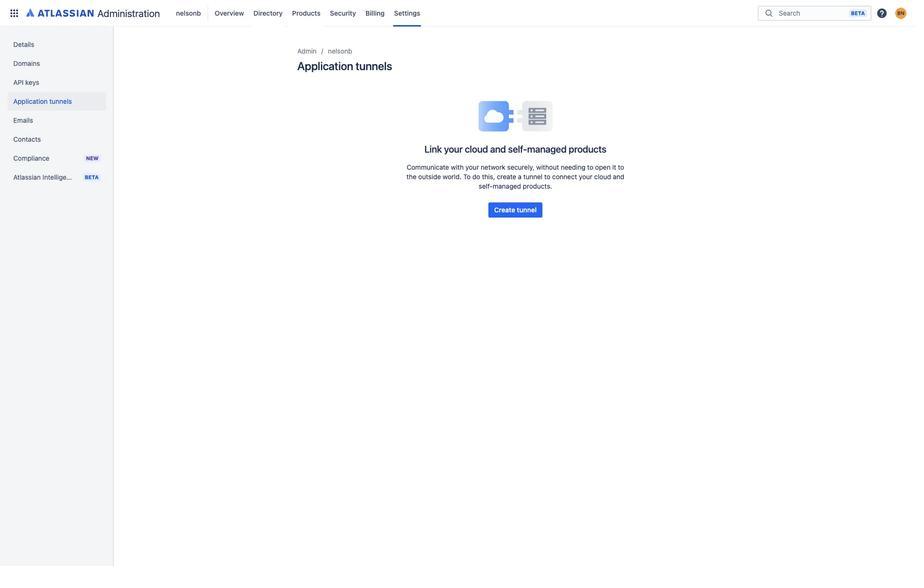 Task type: vqa. For each thing, say whether or not it's contained in the screenshot.
the Sandbox Link
no



Task type: describe. For each thing, give the bounding box(es) containing it.
1 horizontal spatial application
[[297, 59, 353, 73]]

1 horizontal spatial nelsonb link
[[328, 46, 352, 57]]

1 horizontal spatial to
[[588, 163, 594, 171]]

api keys link
[[8, 73, 106, 92]]

communicate
[[407, 163, 449, 171]]

settings link
[[391, 5, 423, 21]]

to
[[464, 173, 471, 181]]

atlassian
[[13, 173, 41, 181]]

security link
[[327, 5, 359, 21]]

domains
[[13, 59, 40, 67]]

1 vertical spatial your
[[466, 163, 479, 171]]

0 vertical spatial your
[[444, 144, 463, 155]]

create tunnel button
[[489, 203, 543, 218]]

contacts link
[[8, 130, 106, 149]]

create
[[497, 173, 516, 181]]

cloud inside communicate with your network securely, without needing to open it to the outside world. to do this, create a tunnel to connect your cloud and self-managed products.
[[594, 173, 611, 181]]

search icon image
[[764, 8, 775, 18]]

0 vertical spatial self-
[[508, 144, 527, 155]]

admin link
[[297, 46, 317, 57]]

securely,
[[507, 163, 535, 171]]

administration
[[97, 7, 160, 19]]

overview
[[215, 9, 244, 17]]

communicate with your network securely, without needing to open it to the outside world. to do this, create a tunnel to connect your cloud and self-managed products.
[[407, 163, 625, 190]]

1 horizontal spatial application tunnels
[[297, 59, 392, 73]]

world.
[[443, 173, 462, 181]]

details
[[13, 40, 34, 48]]

beta
[[852, 10, 865, 16]]

0 horizontal spatial and
[[490, 144, 506, 155]]

products link
[[289, 5, 324, 21]]

managed inside communicate with your network securely, without needing to open it to the outside world. to do this, create a tunnel to connect your cloud and self-managed products.
[[493, 182, 521, 190]]

application tunnels link
[[8, 92, 106, 111]]

0 vertical spatial cloud
[[465, 144, 488, 155]]

outside
[[418, 173, 441, 181]]

settings
[[394, 9, 420, 17]]

overview link
[[212, 5, 247, 21]]

2 horizontal spatial to
[[618, 163, 625, 171]]

security
[[330, 9, 356, 17]]

api
[[13, 78, 24, 86]]

admin
[[297, 47, 317, 55]]

atlassian intelligence
[[13, 173, 78, 181]]

global navigation element
[[6, 0, 758, 26]]

emails
[[13, 116, 33, 124]]

link your cloud and self-managed products
[[425, 144, 607, 155]]

toggle navigation image
[[104, 38, 125, 57]]

compliance
[[13, 154, 49, 162]]

account image
[[896, 7, 907, 19]]

Search field
[[777, 5, 850, 22]]

administration banner
[[0, 0, 918, 27]]



Task type: locate. For each thing, give the bounding box(es) containing it.
and
[[490, 144, 506, 155], [613, 173, 625, 181]]

without
[[537, 163, 559, 171]]

connect
[[553, 173, 577, 181]]

1 horizontal spatial tunnels
[[356, 59, 392, 73]]

your up with
[[444, 144, 463, 155]]

nelsonb for nelsonb link in global navigation element
[[176, 9, 201, 17]]

application tunnels down admin link
[[297, 59, 392, 73]]

tunnel right the "create"
[[517, 206, 537, 214]]

application down keys
[[13, 97, 48, 105]]

open
[[595, 163, 611, 171]]

help icon image
[[877, 7, 888, 19]]

1 vertical spatial tunnels
[[49, 97, 72, 105]]

details link
[[8, 35, 106, 54]]

0 vertical spatial tunnels
[[356, 59, 392, 73]]

it
[[613, 163, 617, 171]]

tunnel
[[524, 173, 543, 181], [517, 206, 537, 214]]

nelsonb inside global navigation element
[[176, 9, 201, 17]]

this,
[[482, 173, 495, 181]]

0 horizontal spatial application
[[13, 97, 48, 105]]

intelligence
[[43, 173, 78, 181]]

directory link
[[251, 5, 286, 21]]

1 vertical spatial application
[[13, 97, 48, 105]]

tunnel up products.
[[524, 173, 543, 181]]

1 horizontal spatial self-
[[508, 144, 527, 155]]

cloud
[[465, 144, 488, 155], [594, 173, 611, 181]]

0 horizontal spatial application tunnels
[[13, 97, 72, 105]]

with
[[451, 163, 464, 171]]

2 horizontal spatial your
[[579, 173, 593, 181]]

beta
[[85, 174, 99, 180]]

self- inside communicate with your network securely, without needing to open it to the outside world. to do this, create a tunnel to connect your cloud and self-managed products.
[[479, 182, 493, 190]]

nelsonb link inside global navigation element
[[173, 5, 204, 21]]

do
[[473, 173, 481, 181]]

new
[[86, 155, 99, 161]]

link
[[425, 144, 442, 155]]

nelsonb left overview
[[176, 9, 201, 17]]

nelsonb for the rightmost nelsonb link
[[328, 47, 352, 55]]

billing link
[[363, 5, 388, 21]]

0 vertical spatial application tunnels
[[297, 59, 392, 73]]

atlassian image
[[26, 7, 94, 18], [26, 7, 94, 18]]

your down needing
[[579, 173, 593, 181]]

nelsonb link right admin link
[[328, 46, 352, 57]]

tunnel inside button
[[517, 206, 537, 214]]

managed up without on the right of the page
[[527, 144, 567, 155]]

self- down this,
[[479, 182, 493, 190]]

0 vertical spatial nelsonb
[[176, 9, 201, 17]]

1 vertical spatial managed
[[493, 182, 521, 190]]

nelsonb
[[176, 9, 201, 17], [328, 47, 352, 55]]

0 horizontal spatial tunnels
[[49, 97, 72, 105]]

administration link
[[23, 5, 164, 21]]

1 vertical spatial nelsonb link
[[328, 46, 352, 57]]

application tunnels
[[297, 59, 392, 73], [13, 97, 72, 105]]

domains link
[[8, 54, 106, 73]]

application inside application tunnels link
[[13, 97, 48, 105]]

to right 'it'
[[618, 163, 625, 171]]

nelsonb link
[[173, 5, 204, 21], [328, 46, 352, 57]]

nelsonb right admin
[[328, 47, 352, 55]]

appswitcher icon image
[[9, 7, 20, 19]]

products.
[[523, 182, 552, 190]]

cloud up network
[[465, 144, 488, 155]]

managed
[[527, 144, 567, 155], [493, 182, 521, 190]]

needing
[[561, 163, 586, 171]]

1 vertical spatial application tunnels
[[13, 97, 72, 105]]

1 vertical spatial cloud
[[594, 173, 611, 181]]

products
[[569, 144, 607, 155]]

0 vertical spatial managed
[[527, 144, 567, 155]]

1 vertical spatial and
[[613, 173, 625, 181]]

emails link
[[8, 111, 106, 130]]

application down admin link
[[297, 59, 353, 73]]

0 vertical spatial nelsonb link
[[173, 5, 204, 21]]

2 vertical spatial your
[[579, 173, 593, 181]]

managed down create
[[493, 182, 521, 190]]

1 vertical spatial tunnel
[[517, 206, 537, 214]]

your
[[444, 144, 463, 155], [466, 163, 479, 171], [579, 173, 593, 181]]

and up network
[[490, 144, 506, 155]]

1 horizontal spatial nelsonb
[[328, 47, 352, 55]]

0 horizontal spatial cloud
[[465, 144, 488, 155]]

network
[[481, 163, 506, 171]]

0 horizontal spatial managed
[[493, 182, 521, 190]]

1 vertical spatial nelsonb
[[328, 47, 352, 55]]

0 horizontal spatial your
[[444, 144, 463, 155]]

tunnel inside communicate with your network securely, without needing to open it to the outside world. to do this, create a tunnel to connect your cloud and self-managed products.
[[524, 173, 543, 181]]

to left open
[[588, 163, 594, 171]]

nelsonb link left overview link at the top left of page
[[173, 5, 204, 21]]

self- up securely,
[[508, 144, 527, 155]]

0 vertical spatial and
[[490, 144, 506, 155]]

0 horizontal spatial nelsonb
[[176, 9, 201, 17]]

1 vertical spatial self-
[[479, 182, 493, 190]]

0 vertical spatial tunnel
[[524, 173, 543, 181]]

tunnels
[[356, 59, 392, 73], [49, 97, 72, 105]]

cloud down open
[[594, 173, 611, 181]]

products
[[292, 9, 321, 17]]

the
[[407, 173, 417, 181]]

application
[[297, 59, 353, 73], [13, 97, 48, 105]]

self-
[[508, 144, 527, 155], [479, 182, 493, 190]]

to
[[588, 163, 594, 171], [618, 163, 625, 171], [545, 173, 551, 181]]

1 horizontal spatial managed
[[527, 144, 567, 155]]

a
[[518, 173, 522, 181]]

your up the do
[[466, 163, 479, 171]]

0 horizontal spatial to
[[545, 173, 551, 181]]

1 horizontal spatial and
[[613, 173, 625, 181]]

1 horizontal spatial your
[[466, 163, 479, 171]]

contacts
[[13, 135, 41, 143]]

and inside communicate with your network securely, without needing to open it to the outside world. to do this, create a tunnel to connect your cloud and self-managed products.
[[613, 173, 625, 181]]

create tunnel
[[495, 206, 537, 214]]

create
[[495, 206, 515, 214]]

and down 'it'
[[613, 173, 625, 181]]

api keys
[[13, 78, 39, 86]]

0 vertical spatial application
[[297, 59, 353, 73]]

0 horizontal spatial self-
[[479, 182, 493, 190]]

application tunnels down keys
[[13, 97, 72, 105]]

billing
[[366, 9, 385, 17]]

to down without on the right of the page
[[545, 173, 551, 181]]

directory
[[254, 9, 283, 17]]

0 horizontal spatial nelsonb link
[[173, 5, 204, 21]]

keys
[[25, 78, 39, 86]]

1 horizontal spatial cloud
[[594, 173, 611, 181]]



